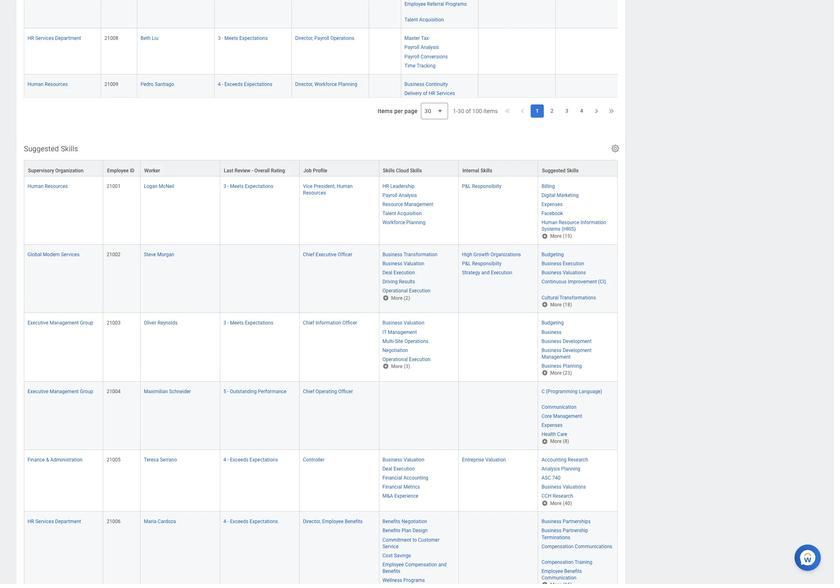 Task type: locate. For each thing, give the bounding box(es) containing it.
operational execution up (3)
[[383, 356, 431, 362]]

1 vertical spatial hr services department
[[28, 519, 81, 525]]

0 vertical spatial 4 - exceeds expectations
[[218, 81, 273, 87]]

items selected list containing hr leadership
[[383, 182, 447, 226]]

more (15)
[[550, 233, 572, 239]]

30
[[458, 108, 464, 114]]

development up business development management 'link'
[[563, 338, 592, 344]]

- for maximilian schneider
[[228, 389, 229, 394]]

0 vertical spatial officer
[[338, 252, 353, 258]]

more down cch research
[[550, 500, 562, 506]]

1 vertical spatial talent acquisition
[[383, 211, 422, 216]]

resources
[[45, 81, 68, 87], [45, 183, 68, 189], [303, 190, 326, 196]]

p&l responsibiity link down growth
[[462, 259, 502, 267]]

employee for employee benefits communication
[[542, 568, 563, 574]]

development down business development in the right of the page
[[563, 347, 592, 353]]

resources for 21001
[[45, 183, 68, 189]]

benefits inside "link"
[[345, 519, 363, 525]]

business execution link
[[542, 259, 585, 267]]

21009
[[104, 81, 118, 87]]

0 vertical spatial exceeds
[[225, 81, 243, 87]]

management for resource management link
[[404, 202, 434, 207]]

0 horizontal spatial talent
[[383, 211, 396, 216]]

2 executive management group from the top
[[28, 389, 93, 394]]

management inside it management link
[[388, 329, 417, 335]]

expenses link down digital
[[542, 200, 563, 207]]

1 vertical spatial and
[[439, 562, 447, 567]]

financial metrics link
[[383, 483, 420, 490]]

chevron right small image
[[593, 107, 601, 115]]

cloud
[[396, 168, 409, 173]]

1 row from the top
[[24, 0, 633, 29]]

expenses up health care link
[[542, 422, 563, 428]]

0 horizontal spatial suggested skills
[[24, 144, 78, 153]]

programs right 'referral'
[[446, 1, 467, 7]]

4 for director, employee benefits
[[224, 519, 226, 525]]

compensation inside employee compensation and benefits
[[405, 562, 437, 567]]

1 vertical spatial deal execution link
[[383, 464, 415, 472]]

executive for maximilian schneider
[[28, 389, 48, 394]]

more inside 'dropdown button'
[[550, 370, 562, 376]]

budgeting up the business link
[[542, 320, 564, 326]]

0 vertical spatial 4 - exceeds expectations link
[[218, 80, 273, 87]]

finance & administration link
[[28, 455, 83, 463]]

3 business valuation link from the top
[[383, 455, 425, 463]]

more for more (40)
[[550, 500, 562, 506]]

0 vertical spatial payroll analysis
[[405, 45, 439, 50]]

talent for talent acquisition 'link' in the job profile skill comparison element
[[405, 17, 418, 23]]

budgeting link up business execution link
[[542, 250, 564, 258]]

0 vertical spatial workforce
[[314, 81, 337, 87]]

skills up marketing
[[567, 168, 579, 173]]

0 vertical spatial chief
[[303, 252, 315, 258]]

payroll analysis for resource
[[383, 192, 417, 198]]

operations
[[331, 36, 355, 41], [405, 338, 429, 344]]

business valuations link
[[542, 268, 586, 276], [542, 483, 586, 490]]

2 vertical spatial executive
[[28, 389, 48, 394]]

1 vertical spatial exceeds
[[230, 457, 248, 463]]

development inside business development management
[[563, 347, 592, 353]]

expenses link up health care link
[[542, 421, 563, 428]]

operational up the more (2) dropdown button
[[383, 288, 408, 294]]

business valuation link down business transformation
[[383, 259, 425, 267]]

row containing employee referral programs
[[24, 0, 633, 29]]

programs down employee compensation and benefits
[[404, 577, 425, 583]]

metrics
[[404, 484, 420, 490]]

deal execution link up financial accounting link
[[383, 464, 415, 472]]

1 horizontal spatial and
[[482, 270, 490, 276]]

operational execution link up (2)
[[383, 286, 431, 294]]

business valuation link for management
[[383, 319, 425, 326]]

compensation down 'terminations'
[[542, 544, 574, 549]]

human inside job profile skill comparison element
[[28, 81, 44, 87]]

1 horizontal spatial operations
[[405, 338, 429, 344]]

execution down organizations
[[491, 270, 513, 276]]

- inside popup button
[[252, 168, 253, 173]]

business for business development management 'link'
[[542, 347, 562, 353]]

employee inside popup button
[[107, 168, 129, 173]]

director, for director, workforce planning
[[295, 81, 313, 87]]

valuations up continuous improvement (ci) 'link'
[[563, 270, 586, 276]]

research up analysis planning link
[[568, 457, 588, 463]]

suggested inside popup button
[[542, 168, 566, 173]]

acquisition inside job profile skill comparison element
[[419, 17, 444, 23]]

business for business planning link
[[542, 363, 562, 369]]

9 row from the top
[[24, 450, 618, 512]]

talent inside 'suggested skills' element
[[383, 211, 396, 216]]

3 - meets expectations for chief information officer
[[224, 320, 273, 326]]

0 vertical spatial of
[[423, 90, 428, 96]]

programs inside 'suggested skills' element
[[404, 577, 425, 583]]

talent up workforce planning link at top
[[383, 211, 396, 216]]

operational for more (3)
[[383, 356, 408, 362]]

management for 21003 executive management group link
[[50, 320, 79, 326]]

exceeds for maria cardoza
[[230, 519, 248, 525]]

payroll conversions link
[[405, 52, 448, 59]]

1 vertical spatial development
[[563, 347, 592, 353]]

1 vertical spatial information
[[316, 320, 341, 326]]

services inside 'link'
[[437, 90, 455, 96]]

employee inside employee compensation and benefits
[[383, 562, 404, 567]]

planning inside job profile skill comparison element
[[338, 81, 357, 87]]

employee inside "link"
[[322, 519, 344, 525]]

operational execution link up (3)
[[383, 355, 431, 362]]

budgeting link for business
[[542, 319, 564, 326]]

m&a
[[383, 493, 393, 499]]

driving results
[[383, 279, 415, 285]]

2 p&l from the top
[[462, 261, 471, 267]]

1 vertical spatial business valuation
[[383, 320, 425, 326]]

business for business continuity link
[[405, 81, 425, 87]]

-
[[222, 36, 223, 41], [222, 81, 223, 87], [252, 168, 253, 173], [228, 183, 229, 189], [228, 320, 229, 326], [228, 389, 229, 394], [228, 457, 229, 463], [228, 519, 229, 525]]

responsibiity down internal skills
[[472, 183, 502, 189]]

operations inside 'director, payroll operations' link
[[331, 36, 355, 41]]

officer for chief information officer
[[343, 320, 357, 326]]

group left 21004 at left
[[80, 389, 93, 394]]

2 human resources from the top
[[28, 183, 68, 189]]

operations for multi-site operations
[[405, 338, 429, 344]]

budgeting up business execution link
[[542, 252, 564, 258]]

profile
[[313, 168, 327, 173]]

analysis inside job profile skill comparison element
[[421, 45, 439, 50]]

2 business valuations from the top
[[542, 484, 586, 490]]

teresa serrano
[[144, 457, 177, 463]]

p&l responsibiity down internal skills
[[462, 183, 502, 189]]

operational execution for (2)
[[383, 288, 431, 294]]

department inside 'suggested skills' element
[[55, 519, 81, 525]]

0 horizontal spatial workforce
[[314, 81, 337, 87]]

operations inside multi-site operations link
[[405, 338, 429, 344]]

budgeting link up the business link
[[542, 319, 564, 326]]

1 budgeting from the top
[[542, 252, 564, 258]]

0 vertical spatial responsibiity
[[472, 183, 502, 189]]

2 budgeting from the top
[[542, 320, 564, 326]]

operating
[[316, 389, 337, 394]]

3 - meets expectations inside job profile skill comparison element
[[218, 36, 268, 41]]

chief operating officer link
[[303, 387, 353, 394]]

0 horizontal spatial of
[[423, 90, 428, 96]]

supervisory
[[28, 168, 54, 173]]

4 - exceeds expectations link for controller
[[224, 455, 278, 463]]

talent acquisition link down 'referral'
[[405, 15, 444, 23]]

skills right internal
[[481, 168, 493, 173]]

1 vertical spatial of
[[466, 108, 471, 114]]

2
[[551, 108, 554, 114]]

1 vertical spatial p&l
[[462, 261, 471, 267]]

1 vertical spatial business valuations link
[[542, 483, 586, 490]]

of down business continuity
[[423, 90, 428, 96]]

officer inside chief operating officer link
[[338, 389, 353, 394]]

0 vertical spatial p&l responsibiity link
[[462, 182, 502, 189]]

10 row from the top
[[24, 512, 618, 584]]

business for 1st business valuations link from the bottom of the 'suggested skills' element
[[542, 484, 562, 490]]

business valuation up it management link
[[383, 320, 425, 326]]

negotiation up the design
[[402, 519, 427, 525]]

hr services department link
[[28, 34, 81, 41], [28, 517, 81, 525]]

2 human resources link from the top
[[28, 182, 68, 189]]

suggested skills inside popup button
[[542, 168, 579, 173]]

acquisition for the bottom talent acquisition 'link'
[[397, 211, 422, 216]]

director, inside "link"
[[303, 519, 321, 525]]

list inside pagination element
[[531, 104, 589, 118]]

officer for chief operating officer
[[338, 389, 353, 394]]

4 for controller
[[224, 457, 226, 463]]

0 vertical spatial valuations
[[563, 270, 586, 276]]

page
[[405, 108, 418, 114]]

m&a experience link
[[383, 492, 419, 499]]

list containing 2
[[531, 104, 589, 118]]

employee
[[405, 1, 426, 7], [107, 168, 129, 173], [322, 519, 344, 525], [383, 562, 404, 567], [542, 568, 563, 574]]

suggested up 'supervisory'
[[24, 144, 59, 153]]

0 vertical spatial human resources link
[[28, 80, 68, 87]]

business for business partnership terminations link
[[542, 528, 562, 534]]

row containing global modern services
[[24, 245, 618, 313]]

suggested up billing link
[[542, 168, 566, 173]]

research inside "accounting research" link
[[568, 457, 588, 463]]

2 executive management group link from the top
[[28, 387, 93, 394]]

items selected list containing high growth organizations
[[462, 250, 534, 276]]

1 p&l responsibiity link from the top
[[462, 182, 502, 189]]

1 vertical spatial business valuations
[[542, 484, 586, 490]]

and right strategy
[[482, 270, 490, 276]]

1 expenses link from the top
[[542, 200, 563, 207]]

and inside employee compensation and benefits
[[439, 562, 447, 567]]

research inside cch research link
[[553, 493, 573, 499]]

cultural transformations link
[[542, 293, 596, 300]]

analysis up payroll conversions link
[[421, 45, 439, 50]]

group for 21003
[[80, 320, 93, 326]]

1 vertical spatial group
[[80, 389, 93, 394]]

2 operational execution from the top
[[383, 356, 431, 362]]

talent for the bottom talent acquisition 'link'
[[383, 211, 396, 216]]

business valuation link up it management link
[[383, 319, 425, 326]]

1 vertical spatial programs
[[404, 577, 425, 583]]

1 horizontal spatial information
[[581, 220, 606, 225]]

1 financial from the top
[[383, 475, 402, 481]]

more (23)
[[550, 370, 572, 376]]

0 vertical spatial development
[[563, 338, 592, 344]]

department for 21008
[[55, 36, 81, 41]]

more down cultural
[[550, 302, 562, 307]]

(2)
[[404, 295, 410, 301]]

negotiation
[[383, 347, 408, 353], [402, 519, 427, 525]]

1 vertical spatial research
[[553, 493, 573, 499]]

talent acquisition link
[[405, 15, 444, 23], [383, 209, 422, 216]]

resources inside job profile skill comparison element
[[45, 81, 68, 87]]

1 vertical spatial acquisition
[[397, 211, 422, 216]]

3 for chief information officer
[[224, 320, 226, 326]]

0 horizontal spatial analysis
[[399, 192, 417, 198]]

resource down hr leadership
[[383, 202, 403, 207]]

business valuation link up financial accounting link
[[383, 455, 425, 463]]

payroll analysis inside job profile skill comparison element
[[405, 45, 439, 50]]

more down health care
[[550, 438, 562, 444]]

items selected list containing master tax
[[405, 34, 461, 69]]

deal up financial accounting link
[[383, 466, 392, 472]]

compensation training
[[542, 559, 593, 565]]

business valuation up financial accounting link
[[383, 457, 425, 463]]

compensation for compensation communications
[[542, 544, 574, 549]]

2 development from the top
[[563, 347, 592, 353]]

financial up m&a
[[383, 484, 402, 490]]

internal skills
[[463, 168, 493, 173]]

business valuations for 1st business valuations link from the bottom of the 'suggested skills' element
[[542, 484, 586, 490]]

human resources for 21009
[[28, 81, 68, 87]]

analysis planning link
[[542, 464, 581, 472]]

business valuations link up cch research link
[[542, 483, 586, 490]]

2 chief from the top
[[303, 320, 315, 326]]

0 horizontal spatial suggested
[[24, 144, 59, 153]]

3 - meets expectations link for chief
[[224, 319, 273, 326]]

1 vertical spatial payroll analysis
[[383, 192, 417, 198]]

expectations for chief information officer
[[245, 320, 273, 326]]

suggested skills up billing link
[[542, 168, 579, 173]]

president,
[[314, 183, 336, 189]]

communication inside the employee benefits communication
[[542, 575, 577, 581]]

business for second business valuations link from the bottom
[[542, 270, 562, 276]]

1 vertical spatial responsibiity
[[472, 261, 502, 267]]

payroll analysis up payroll conversions link
[[405, 45, 439, 50]]

0 vertical spatial budgeting link
[[542, 250, 564, 258]]

director, for director, employee benefits
[[303, 519, 321, 525]]

1 horizontal spatial programs
[[446, 1, 467, 7]]

5 row from the top
[[24, 176, 618, 245]]

payroll inside 'suggested skills' element
[[383, 192, 398, 198]]

officer
[[338, 252, 353, 258], [343, 320, 357, 326], [338, 389, 353, 394]]

employee id button
[[103, 160, 140, 176]]

0 vertical spatial resources
[[45, 81, 68, 87]]

officer inside chief executive officer link
[[338, 252, 353, 258]]

0 horizontal spatial operations
[[331, 36, 355, 41]]

1 vertical spatial deal execution
[[383, 466, 415, 472]]

and down customer
[[439, 562, 447, 567]]

4 - exceeds expectations inside job profile skill comparison element
[[218, 81, 273, 87]]

1 vertical spatial business valuation link
[[383, 319, 425, 326]]

0 vertical spatial meets
[[225, 36, 238, 41]]

0 vertical spatial research
[[568, 457, 588, 463]]

skills inside popup button
[[567, 168, 579, 173]]

1 horizontal spatial suggested
[[542, 168, 566, 173]]

talent acquisition inside 'suggested skills' element
[[383, 211, 422, 216]]

hr inside "link"
[[383, 183, 389, 189]]

human resources inside job profile skill comparison element
[[28, 81, 68, 87]]

analysis for master tax
[[421, 45, 439, 50]]

p&l responsibiity down growth
[[462, 261, 502, 267]]

acquisition down resource management
[[397, 211, 422, 216]]

1 deal from the top
[[383, 270, 392, 276]]

4 - exceeds expectations for controller
[[224, 457, 278, 463]]

2 business valuation link from the top
[[383, 319, 425, 326]]

department inside job profile skill comparison element
[[55, 36, 81, 41]]

items selected list containing accounting research
[[542, 455, 602, 500]]

planning for business planning
[[563, 363, 582, 369]]

2 operational execution link from the top
[[383, 355, 431, 362]]

items per page element
[[377, 98, 448, 124]]

1 vertical spatial operational
[[383, 356, 408, 362]]

oliver
[[144, 320, 156, 326]]

business inside business continuity link
[[405, 81, 425, 87]]

0 vertical spatial resource
[[383, 202, 403, 207]]

1 business valuations from the top
[[542, 270, 586, 276]]

1 vertical spatial payroll analysis link
[[383, 191, 417, 198]]

1 horizontal spatial resource
[[559, 220, 580, 225]]

talent acquisition up tax
[[405, 17, 444, 23]]

1 horizontal spatial analysis
[[421, 45, 439, 50]]

budgeting for business
[[542, 320, 564, 326]]

2 department from the top
[[55, 519, 81, 525]]

items
[[378, 108, 393, 114]]

1 development from the top
[[563, 338, 592, 344]]

human resources for 21001
[[28, 183, 68, 189]]

employee inside job profile skill comparison element
[[405, 1, 426, 7]]

it
[[383, 329, 387, 335]]

operational up more (3) dropdown button
[[383, 356, 408, 362]]

2 deal execution from the top
[[383, 466, 415, 472]]

0 vertical spatial 3 - meets expectations
[[218, 36, 268, 41]]

1 executive management group from the top
[[28, 320, 93, 326]]

payroll analysis inside 'suggested skills' element
[[383, 192, 417, 198]]

1 human resources link from the top
[[28, 80, 68, 87]]

3 - meets expectations link for vice
[[224, 182, 273, 189]]

talent up master tax link
[[405, 17, 418, 23]]

deal execution up the driving results 'link'
[[383, 270, 415, 276]]

1 vertical spatial communication
[[542, 575, 577, 581]]

time tracking
[[405, 63, 436, 69]]

chevron 2x right small image
[[607, 107, 616, 115]]

0 vertical spatial talent
[[405, 17, 418, 23]]

2 operational from the top
[[383, 356, 408, 362]]

deal execution link up the driving results 'link'
[[383, 268, 415, 276]]

1 department from the top
[[55, 36, 81, 41]]

research for accounting research
[[568, 457, 588, 463]]

0 vertical spatial p&l
[[462, 183, 471, 189]]

logan mcneil
[[144, 183, 174, 189]]

1 operational execution link from the top
[[383, 286, 431, 294]]

0 vertical spatial department
[[55, 36, 81, 41]]

3 - meets expectations for vice president, human resources
[[224, 183, 273, 189]]

management inside core management link
[[553, 413, 582, 419]]

business valuations for second business valuations link from the bottom
[[542, 270, 586, 276]]

1 deal execution from the top
[[383, 270, 415, 276]]

site
[[395, 338, 403, 344]]

business valuations up cch research link
[[542, 484, 586, 490]]

expenses link
[[542, 200, 563, 207], [542, 421, 563, 428]]

business inside business planning link
[[542, 363, 562, 369]]

financial inside financial metrics link
[[383, 484, 402, 490]]

financial inside financial accounting link
[[383, 475, 402, 481]]

compensation communications
[[542, 544, 613, 549]]

cell
[[24, 0, 101, 29], [101, 0, 137, 29], [137, 0, 215, 29], [215, 0, 292, 29], [292, 0, 369, 29], [369, 0, 401, 29], [479, 0, 556, 29], [556, 0, 633, 29], [369, 29, 401, 74], [479, 29, 556, 74], [369, 74, 401, 129], [479, 74, 556, 129], [220, 245, 300, 313], [459, 313, 539, 382], [379, 382, 459, 450], [459, 382, 539, 450]]

business transformation
[[383, 252, 438, 258]]

planning
[[338, 81, 357, 87], [407, 220, 426, 225], [563, 363, 582, 369], [562, 466, 581, 472]]

0 vertical spatial executive management group link
[[28, 319, 93, 326]]

systems
[[542, 226, 561, 232]]

1 vertical spatial operations
[[405, 338, 429, 344]]

executive management group for 21003
[[28, 320, 93, 326]]

more (15) button
[[542, 232, 573, 239]]

business inside business development link
[[542, 338, 562, 344]]

1 vertical spatial budgeting link
[[542, 319, 564, 326]]

0 vertical spatial talent acquisition
[[405, 17, 444, 23]]

2 vertical spatial meets
[[230, 320, 244, 326]]

santiago
[[155, 81, 174, 87]]

2 communication from the top
[[542, 575, 577, 581]]

payroll analysis down hr leadership
[[383, 192, 417, 198]]

logan mcneil link
[[144, 182, 174, 189]]

0 vertical spatial human resources
[[28, 81, 68, 87]]

1 hr services department link from the top
[[28, 34, 81, 41]]

resources inside vice president, human resources
[[303, 190, 326, 196]]

2 vertical spatial exceeds
[[230, 519, 248, 525]]

payroll analysis for payroll
[[405, 45, 439, 50]]

p&l responsibiity link down internal skills
[[462, 182, 502, 189]]

2 horizontal spatial analysis
[[542, 466, 560, 472]]

analysis up asc 740 link
[[542, 466, 560, 472]]

0 vertical spatial executive management group
[[28, 320, 93, 326]]

payroll analysis link down hr leadership
[[383, 191, 417, 198]]

hr services department link for 21006
[[28, 517, 81, 525]]

business for business valuation 'link' corresponding to execution
[[383, 457, 403, 463]]

1 vertical spatial chief
[[303, 320, 315, 326]]

2 business valuation from the top
[[383, 320, 425, 326]]

hr services department inside job profile skill comparison element
[[28, 36, 81, 41]]

financial accounting
[[383, 475, 429, 481]]

4
[[218, 81, 221, 87], [580, 108, 583, 114], [224, 457, 226, 463], [224, 519, 226, 525]]

communications
[[575, 544, 613, 549]]

6 row from the top
[[24, 245, 618, 313]]

communication up core management link at the bottom right
[[542, 404, 577, 410]]

growth
[[474, 252, 490, 258]]

2 budgeting link from the top
[[542, 319, 564, 326]]

communication down compensation training
[[542, 575, 577, 581]]

2 deal from the top
[[383, 466, 392, 472]]

business inside the business partnerships link
[[542, 519, 562, 525]]

talent acquisition link up workforce planning link at top
[[383, 209, 422, 216]]

officer inside "chief information officer" link
[[343, 320, 357, 326]]

items selected list containing business partnerships
[[542, 517, 614, 581]]

1 vertical spatial p&l responsibiity link
[[462, 259, 502, 267]]

0 vertical spatial acquisition
[[419, 17, 444, 23]]

items selected list containing business continuity
[[405, 80, 471, 124]]

- inside 'link'
[[228, 389, 229, 394]]

4 inside button
[[580, 108, 583, 114]]

management inside resource management link
[[404, 202, 434, 207]]

0 horizontal spatial and
[[439, 562, 447, 567]]

1 vertical spatial accounting
[[404, 475, 429, 481]]

0 vertical spatial accounting
[[542, 457, 567, 463]]

communication
[[542, 404, 577, 410], [542, 575, 577, 581]]

budgeting
[[542, 252, 564, 258], [542, 320, 564, 326]]

more left (3)
[[391, 363, 403, 369]]

asc 740
[[542, 475, 561, 481]]

1 group from the top
[[80, 320, 93, 326]]

expenses
[[542, 202, 563, 207], [542, 422, 563, 428]]

0 vertical spatial deal
[[383, 270, 392, 276]]

2 financial from the top
[[383, 484, 402, 490]]

compensation for compensation training
[[542, 559, 574, 565]]

business valuation down business transformation
[[383, 261, 425, 267]]

3 chief from the top
[[303, 389, 315, 394]]

2 vertical spatial 3 - meets expectations link
[[224, 319, 273, 326]]

4 row from the top
[[24, 160, 618, 176]]

row
[[24, 0, 633, 29], [24, 29, 633, 74], [24, 74, 633, 129], [24, 160, 618, 176], [24, 176, 618, 245], [24, 245, 618, 313], [24, 313, 618, 382], [24, 382, 618, 450], [24, 450, 618, 512], [24, 512, 618, 584]]

payroll conversions
[[405, 54, 448, 59]]

1 vertical spatial hr services department link
[[28, 517, 81, 525]]

3 for vice president, human resources
[[224, 183, 226, 189]]

0 vertical spatial talent acquisition link
[[405, 15, 444, 23]]

operations for director, payroll operations
[[331, 36, 355, 41]]

skills left cloud
[[383, 168, 395, 173]]

business valuations link down 'business execution'
[[542, 268, 586, 276]]

0 vertical spatial operational
[[383, 288, 408, 294]]

valuations
[[563, 270, 586, 276], [563, 484, 586, 490]]

hr services department inside 'suggested skills' element
[[28, 519, 81, 525]]

deal execution for 1st deal execution link
[[383, 270, 415, 276]]

1 vertical spatial human resources link
[[28, 182, 68, 189]]

meets inside job profile skill comparison element
[[225, 36, 238, 41]]

job profile skill comparison element
[[16, 0, 633, 152]]

1 vertical spatial meets
[[230, 183, 244, 189]]

multi-site operations
[[383, 338, 429, 344]]

more for more (8)
[[550, 438, 562, 444]]

2 group from the top
[[80, 389, 93, 394]]

operational execution up (2)
[[383, 288, 431, 294]]

0 vertical spatial hr services department link
[[28, 34, 81, 41]]

human resources inside 'suggested skills' element
[[28, 183, 68, 189]]

deal
[[383, 270, 392, 276], [383, 466, 392, 472]]

accounting up metrics
[[404, 475, 429, 481]]

management for it management link
[[388, 329, 417, 335]]

development for business development
[[563, 338, 592, 344]]

reynolds
[[158, 320, 178, 326]]

1 operational from the top
[[383, 288, 408, 294]]

1 vertical spatial operational execution link
[[383, 355, 431, 362]]

employee inside the employee benefits communication
[[542, 568, 563, 574]]

analysis up resource management link
[[399, 192, 417, 198]]

items selected list containing benefits negotiation
[[383, 517, 455, 584]]

business inside business transformation link
[[383, 252, 403, 258]]

business valuations down 'business execution'
[[542, 270, 586, 276]]

3 - meets expectations for director, payroll operations
[[218, 36, 268, 41]]

business development
[[542, 338, 592, 344]]

chief for chief operating officer
[[303, 389, 315, 394]]

business execution
[[542, 261, 585, 267]]

2 hr services department link from the top
[[28, 517, 81, 525]]

more for more (2)
[[391, 295, 403, 301]]

1 chief from the top
[[303, 252, 315, 258]]

list
[[531, 104, 589, 118]]

acquisition for talent acquisition 'link' in the job profile skill comparison element
[[419, 17, 444, 23]]

c
[[542, 389, 545, 394]]

business transformation link
[[383, 250, 438, 258]]

budgeting for business execution
[[542, 252, 564, 258]]

rating
[[271, 168, 285, 173]]

business inside business partnership terminations
[[542, 528, 562, 534]]

exceeds inside job profile skill comparison element
[[225, 81, 243, 87]]

vice
[[303, 183, 313, 189]]

operational execution for (3)
[[383, 356, 431, 362]]

suggested skills up supervisory organization
[[24, 144, 78, 153]]

- for teresa serrano
[[228, 457, 229, 463]]

compensation up employee benefits communication link
[[542, 559, 574, 565]]

deal execution up financial accounting link
[[383, 466, 415, 472]]

business partnerships link
[[542, 517, 591, 525]]

2 p&l responsibiity from the top
[[462, 261, 502, 267]]

1 human resources from the top
[[28, 81, 68, 87]]

director, payroll operations
[[295, 36, 355, 41]]

0 vertical spatial business valuation link
[[383, 259, 425, 267]]

1 operational execution from the top
[[383, 288, 431, 294]]

1 vertical spatial 3 - meets expectations
[[224, 183, 273, 189]]

1 vertical spatial talent acquisition link
[[383, 209, 422, 216]]

entreprise valuation
[[462, 457, 506, 463]]

of right 30
[[466, 108, 471, 114]]

group left 21003
[[80, 320, 93, 326]]

talent acquisition inside job profile skill comparison element
[[405, 17, 444, 23]]

controller
[[303, 457, 325, 463]]

talent inside job profile skill comparison element
[[405, 17, 418, 23]]

more (3) button
[[383, 363, 411, 370]]

1 vertical spatial resource
[[559, 220, 580, 225]]

0 vertical spatial communication
[[542, 404, 577, 410]]

payroll for payroll's payroll analysis link
[[405, 45, 420, 50]]

1 budgeting link from the top
[[542, 250, 564, 258]]

1 horizontal spatial talent
[[405, 17, 418, 23]]

3 business valuation from the top
[[383, 457, 425, 463]]

2 hr services department from the top
[[28, 519, 81, 525]]

2 vertical spatial 4 - exceeds expectations link
[[224, 517, 278, 525]]

valuations up (40)
[[563, 484, 586, 490]]

0 vertical spatial business valuation
[[383, 261, 425, 267]]

1 vertical spatial negotiation
[[402, 519, 427, 525]]

execution up (2)
[[409, 288, 431, 294]]

items selected list containing c (programming language)
[[542, 387, 614, 438]]

vice president, human resources link
[[303, 182, 353, 196]]

of inside status
[[466, 108, 471, 114]]

resource management link
[[383, 200, 434, 207]]

more left (2)
[[391, 295, 403, 301]]

items selected list
[[405, 0, 475, 23], [405, 34, 461, 69], [405, 80, 471, 124], [383, 182, 447, 226], [542, 182, 614, 232], [383, 250, 451, 294], [462, 250, 534, 276], [542, 250, 614, 301], [383, 319, 444, 363], [542, 319, 614, 369], [542, 387, 614, 438], [383, 455, 442, 500], [542, 455, 602, 500], [383, 517, 455, 584], [542, 517, 614, 581]]

of
[[423, 90, 428, 96], [466, 108, 471, 114]]

maria cardoza link
[[144, 517, 176, 525]]

accounting up analysis planning link
[[542, 457, 567, 463]]

c (programming language)
[[542, 389, 602, 394]]

human inside vice president, human resources
[[337, 183, 353, 189]]

1 vertical spatial 4 - exceeds expectations link
[[224, 455, 278, 463]]

deal execution for first deal execution link from the bottom of the 'suggested skills' element
[[383, 466, 415, 472]]

2 vertical spatial chief
[[303, 389, 315, 394]]

expectations for director, workforce planning
[[244, 81, 273, 87]]

chief
[[303, 252, 315, 258], [303, 320, 315, 326], [303, 389, 315, 394]]

0 vertical spatial expenses
[[542, 202, 563, 207]]

1 expenses from the top
[[542, 202, 563, 207]]

responsibiity up strategy and execution link
[[472, 261, 502, 267]]

1 vertical spatial financial
[[383, 484, 402, 490]]

3 row from the top
[[24, 74, 633, 129]]

business inside business development management
[[542, 347, 562, 353]]

financial up financial metrics link
[[383, 475, 402, 481]]

1 executive management group link from the top
[[28, 319, 93, 326]]

p&l down internal
[[462, 183, 471, 189]]

0 vertical spatial negotiation
[[383, 347, 408, 353]]

2 valuations from the top
[[563, 484, 586, 490]]

department
[[55, 36, 81, 41], [55, 519, 81, 525]]

talent acquisition link inside job profile skill comparison element
[[405, 15, 444, 23]]

expenses up facebook link
[[542, 202, 563, 207]]

internal
[[463, 168, 480, 173]]

1 business valuation link from the top
[[383, 259, 425, 267]]

more down business planning
[[550, 370, 562, 376]]

chief for chief executive officer
[[303, 252, 315, 258]]

more down systems
[[550, 233, 562, 239]]

negotiation down site
[[383, 347, 408, 353]]

acquisition inside 'suggested skills' element
[[397, 211, 422, 216]]

1 valuations from the top
[[563, 270, 586, 276]]

worker
[[144, 168, 160, 173]]

business inside business execution link
[[542, 261, 562, 267]]

- for pedro santiago
[[222, 81, 223, 87]]

resource up (hris)
[[559, 220, 580, 225]]

(40)
[[563, 500, 572, 506]]

talent acquisition up workforce planning link at top
[[383, 211, 422, 216]]

1 hr services department from the top
[[28, 36, 81, 41]]



Task type: vqa. For each thing, say whether or not it's contained in the screenshot.
Update in the the Update Employee's Work Schedule Calendar: Request Flexible Work Arrangement: Jacqueline Desjardins 10 day(s) ago -  Effective 10/23/2023
no



Task type: describe. For each thing, give the bounding box(es) containing it.
logan
[[144, 183, 158, 189]]

it management
[[383, 329, 417, 335]]

partnership
[[563, 528, 588, 534]]

steve
[[144, 252, 156, 258]]

human resources link for 21009
[[28, 80, 68, 87]]

1-30 of 100 items status
[[453, 107, 498, 115]]

expectations for director, employee benefits
[[250, 519, 278, 525]]

8 row from the top
[[24, 382, 618, 450]]

meets for beth liu
[[225, 36, 238, 41]]

hr services department for 21008
[[28, 36, 81, 41]]

driving
[[383, 279, 398, 285]]

employee for employee referral programs
[[405, 1, 426, 7]]

2 vertical spatial analysis
[[542, 466, 560, 472]]

digital marketing
[[542, 192, 579, 198]]

1 communication from the top
[[542, 404, 577, 410]]

executive management group for 21004
[[28, 389, 93, 394]]

finance
[[28, 457, 45, 463]]

leadership
[[390, 183, 415, 189]]

3 for director, payroll operations
[[218, 36, 221, 41]]

- for logan mcneil
[[228, 183, 229, 189]]

improvement
[[568, 279, 597, 285]]

more for more (18)
[[550, 302, 562, 307]]

expectations for vice president, human resources
[[245, 183, 273, 189]]

workforce inside job profile skill comparison element
[[314, 81, 337, 87]]

continuous improvement (ci)
[[542, 279, 606, 285]]

business for business development link
[[542, 338, 562, 344]]

1 p&l responsibiity from the top
[[462, 183, 502, 189]]

core management
[[542, 413, 582, 419]]

facebook
[[542, 211, 563, 216]]

analysis for hr leadership
[[399, 192, 417, 198]]

information inside the 'human resource information systems (hris)'
[[581, 220, 606, 225]]

2 p&l responsibiity link from the top
[[462, 259, 502, 267]]

0 vertical spatial executive
[[316, 252, 337, 258]]

resource inside the 'human resource information systems (hris)'
[[559, 220, 580, 225]]

4 - exceeds expectations link for director, employee benefits
[[224, 517, 278, 525]]

financial for financial metrics
[[383, 484, 402, 490]]

transformations
[[560, 295, 596, 300]]

cch research link
[[542, 492, 573, 499]]

business for 1st business valuation 'link' from the top of the 'suggested skills' element
[[383, 261, 403, 267]]

maximilian schneider link
[[144, 387, 191, 394]]

job profile
[[304, 168, 327, 173]]

planning for analysis planning
[[562, 466, 581, 472]]

overall
[[254, 168, 270, 173]]

1 responsibiity from the top
[[472, 183, 502, 189]]

expectations for controller
[[250, 457, 278, 463]]

2 row from the top
[[24, 29, 633, 74]]

job
[[304, 168, 312, 173]]

commitment to customer service link
[[383, 535, 440, 549]]

21002
[[107, 252, 121, 258]]

deal for 1st deal execution link
[[383, 270, 392, 276]]

meets for oliver reynolds
[[230, 320, 244, 326]]

valuation right the entreprise
[[486, 457, 506, 463]]

0 vertical spatial suggested
[[24, 144, 59, 153]]

4 button
[[575, 104, 589, 118]]

5
[[224, 389, 226, 394]]

hr for talent acquisition
[[383, 183, 389, 189]]

row containing supervisory organization
[[24, 160, 618, 176]]

multi-site operations link
[[383, 337, 429, 344]]

global modern services link
[[28, 250, 80, 258]]

oliver reynolds link
[[144, 319, 178, 326]]

- for oliver reynolds
[[228, 320, 229, 326]]

valuation up it management link
[[404, 320, 425, 326]]

worker button
[[141, 160, 220, 176]]

human inside the 'human resource information systems (hris)'
[[542, 220, 558, 225]]

business for business valuation 'link' related to management
[[383, 320, 403, 326]]

budgeting link for business execution
[[542, 250, 564, 258]]

(ci)
[[598, 279, 606, 285]]

human resources link for 21001
[[28, 182, 68, 189]]

hr inside 'link'
[[429, 90, 435, 96]]

exceeds for teresa serrano
[[230, 457, 248, 463]]

items selected list containing employee referral programs
[[405, 0, 475, 23]]

1 p&l from the top
[[462, 183, 471, 189]]

continuous
[[542, 279, 567, 285]]

savings
[[394, 553, 411, 558]]

programs inside job profile skill comparison element
[[446, 1, 467, 7]]

talent acquisition for the bottom talent acquisition 'link'
[[383, 211, 422, 216]]

master tax link
[[405, 34, 429, 41]]

business planning link
[[542, 361, 582, 369]]

more (23) button
[[542, 369, 573, 376]]

(programming
[[546, 389, 578, 394]]

row containing finance & administration
[[24, 450, 618, 512]]

workforce inside 'suggested skills' element
[[383, 220, 405, 225]]

transformation
[[404, 252, 438, 258]]

management for core management link at the bottom right
[[553, 413, 582, 419]]

commitment
[[383, 537, 411, 543]]

operational for more (2)
[[383, 288, 408, 294]]

planning for workforce planning
[[407, 220, 426, 225]]

of inside 'link'
[[423, 90, 428, 96]]

4 - exceeds expectations for director, employee benefits
[[224, 519, 278, 525]]

business valuation link for execution
[[383, 455, 425, 463]]

core
[[542, 413, 552, 419]]

meets for logan mcneil
[[230, 183, 244, 189]]

master tax
[[405, 36, 429, 41]]

valuations for second business valuations link from the bottom
[[563, 270, 586, 276]]

cch research
[[542, 493, 573, 499]]

execution up continuous improvement (ci) 'link'
[[563, 261, 585, 267]]

hr for 3 - meets expectations
[[28, 36, 34, 41]]

employee for employee id
[[107, 168, 129, 173]]

financial for financial accounting
[[383, 475, 402, 481]]

more for more (23)
[[550, 370, 562, 376]]

employee for employee compensation and benefits
[[383, 562, 404, 567]]

1 business valuations link from the top
[[542, 268, 586, 276]]

digital marketing link
[[542, 191, 579, 198]]

director, for director, payroll operations
[[295, 36, 313, 41]]

2 deal execution link from the top
[[383, 464, 415, 472]]

suggested skills element
[[16, 136, 626, 584]]

last review - overall rating
[[224, 168, 285, 173]]

0 horizontal spatial accounting
[[404, 475, 429, 481]]

employee benefits communication
[[542, 568, 582, 581]]

0 vertical spatial and
[[482, 270, 490, 276]]

executive management group link for 21003
[[28, 319, 93, 326]]

2 business valuations link from the top
[[542, 483, 586, 490]]

5 - outstanding performance link
[[224, 387, 287, 394]]

it management link
[[383, 328, 417, 335]]

1 deal execution link from the top
[[383, 268, 415, 276]]

compensation communications link
[[542, 542, 613, 549]]

business planning
[[542, 363, 582, 369]]

execution up (3)
[[409, 356, 431, 362]]

benefits inside the employee benefits communication
[[564, 568, 582, 574]]

4 for director, workforce planning
[[218, 81, 221, 87]]

asc
[[542, 475, 551, 481]]

1-
[[453, 108, 458, 114]]

payroll analysis link for payroll
[[405, 43, 439, 50]]

id
[[130, 168, 135, 173]]

1 business valuation from the top
[[383, 261, 425, 267]]

research for cch research
[[553, 493, 573, 499]]

delivery
[[405, 90, 422, 96]]

modern
[[43, 252, 60, 258]]

5 - outstanding performance
[[224, 389, 287, 394]]

benefits inside employee compensation and benefits
[[383, 568, 401, 574]]

more (3)
[[391, 363, 410, 369]]

1 horizontal spatial accounting
[[542, 457, 567, 463]]

experience
[[395, 493, 419, 499]]

hr for 4 - exceeds expectations
[[28, 519, 34, 525]]

(23)
[[563, 370, 572, 376]]

(3)
[[404, 363, 410, 369]]

asc 740 link
[[542, 473, 561, 481]]

3 - meets expectations link for director,
[[218, 34, 268, 41]]

talent acquisition for talent acquisition 'link' in the job profile skill comparison element
[[405, 17, 444, 23]]

employee compensation and benefits link
[[383, 560, 447, 574]]

to
[[413, 537, 417, 543]]

items selected list containing billing
[[542, 182, 614, 232]]

more for more (15)
[[550, 233, 562, 239]]

business for business transformation link on the top of page
[[383, 252, 403, 258]]

supervisory organization button
[[24, 160, 103, 176]]

group for 21004
[[80, 389, 93, 394]]

oliver reynolds
[[144, 320, 178, 326]]

financial accounting link
[[383, 473, 429, 481]]

configure suggested skills image
[[611, 144, 620, 153]]

7 row from the top
[[24, 313, 618, 382]]

organization
[[55, 168, 84, 173]]

accounting research link
[[542, 455, 588, 463]]

more (2)
[[391, 295, 410, 301]]

3 inside button
[[566, 108, 569, 114]]

resource inside resource management link
[[383, 202, 403, 207]]

execution up results
[[394, 270, 415, 276]]

training
[[575, 559, 593, 565]]

2 expenses link from the top
[[542, 421, 563, 428]]

more for more (3)
[[391, 363, 403, 369]]

negotiation link
[[383, 346, 408, 353]]

employee referral programs link
[[405, 0, 467, 7]]

driving results link
[[383, 277, 415, 285]]

last
[[224, 168, 233, 173]]

chief executive officer link
[[303, 250, 353, 258]]

customer
[[418, 537, 440, 543]]

development for business development management
[[563, 347, 592, 353]]

skills up supervisory organization popup button
[[61, 144, 78, 153]]

operational execution link for (2)
[[383, 286, 431, 294]]

chevron 2x left small image
[[504, 107, 512, 115]]

valuations for 1st business valuations link from the bottom of the 'suggested skills' element
[[563, 484, 586, 490]]

time
[[405, 63, 416, 69]]

management inside business development management
[[542, 354, 571, 360]]

more (40) button
[[542, 500, 573, 506]]

officer for chief executive officer
[[338, 252, 353, 258]]

care
[[557, 432, 568, 437]]

items selected list containing business transformation
[[383, 250, 451, 294]]

chief executive officer
[[303, 252, 353, 258]]

health
[[542, 432, 556, 437]]

skills right cloud
[[410, 168, 422, 173]]

continuity
[[426, 81, 448, 87]]

workforce planning
[[383, 220, 426, 225]]

payroll for payroll conversions link
[[405, 54, 420, 59]]

execution up financial accounting link
[[394, 466, 415, 472]]

chevron left small image
[[519, 107, 527, 115]]

resources for 21009
[[45, 81, 68, 87]]

valuation up financial accounting link
[[404, 457, 425, 463]]

wellness programs
[[383, 577, 425, 583]]

supervisory organization
[[28, 168, 84, 173]]

expectations for director, payroll operations
[[239, 36, 268, 41]]

high growth organizations link
[[462, 250, 521, 258]]

organizations
[[491, 252, 521, 258]]

hr services department link for 21008
[[28, 34, 81, 41]]

21004
[[107, 389, 121, 394]]

payroll analysis link for resource
[[383, 191, 417, 198]]

terminations
[[542, 534, 571, 540]]

- for maria cardoza
[[228, 519, 229, 525]]

employee referral programs
[[405, 1, 467, 7]]

2 expenses from the top
[[542, 422, 563, 428]]

2 responsibiity from the top
[[472, 261, 502, 267]]

director, employee benefits
[[303, 519, 363, 525]]

payroll for resource's payroll analysis link
[[383, 192, 398, 198]]

chief for chief information officer
[[303, 320, 315, 326]]

partnerships
[[563, 519, 591, 525]]

pagination element
[[453, 98, 618, 124]]

cardoza
[[158, 519, 176, 525]]

valuation down business transformation
[[404, 261, 425, 267]]

executive management group link for 21004
[[28, 387, 93, 394]]

4 - exceeds expectations link for director, workforce planning
[[218, 80, 273, 87]]

4 - exceeds expectations for director, workforce planning
[[218, 81, 273, 87]]

exceeds for pedro santiago
[[225, 81, 243, 87]]

tracking
[[417, 63, 436, 69]]

hr services department for 21006
[[28, 519, 81, 525]]



